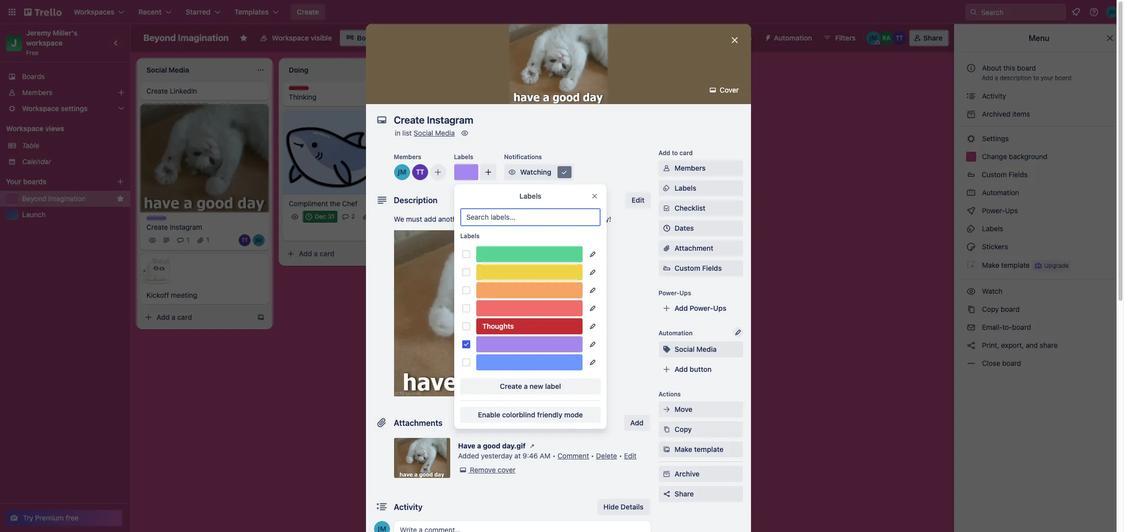 Task type: locate. For each thing, give the bounding box(es) containing it.
share button down archive link
[[659, 487, 743, 503]]

sm image inside 'social media' button
[[662, 345, 672, 355]]

sm image inside settings link
[[966, 134, 976, 144]]

make template link
[[659, 442, 743, 458]]

labels up color: purple, title: none icon
[[454, 153, 473, 161]]

sm image inside power-ups link
[[966, 206, 976, 216]]

terry turtle (terryturtle) image
[[412, 164, 428, 180], [239, 235, 251, 247]]

delete
[[596, 452, 617, 461]]

1 vertical spatial card
[[320, 250, 334, 258]]

custom for menu
[[982, 170, 1007, 179]]

0 vertical spatial template
[[1001, 261, 1030, 270]]

j
[[11, 37, 17, 49]]

board right your
[[1055, 74, 1071, 82]]

0 vertical spatial activity
[[980, 92, 1006, 100]]

members down in
[[394, 153, 421, 161]]

ups up add power-ups
[[679, 290, 691, 297]]

0 vertical spatial list
[[624, 65, 634, 73]]

0 horizontal spatial 1
[[187, 237, 189, 244]]

am
[[540, 452, 550, 461]]

0 horizontal spatial members
[[22, 88, 52, 97]]

workspace left visible
[[272, 34, 309, 42]]

background
[[1009, 152, 1047, 161]]

workspace
[[272, 34, 309, 42], [6, 124, 43, 133]]

sm image inside watch link
[[966, 287, 976, 297]]

1 vertical spatial color: bold red, title: "thoughts" element
[[476, 319, 583, 335]]

sm image
[[760, 30, 774, 44], [966, 91, 976, 101], [662, 183, 672, 194], [966, 188, 976, 198], [966, 224, 976, 234], [966, 242, 976, 252], [966, 287, 976, 297], [966, 305, 976, 315], [662, 345, 672, 355], [662, 425, 672, 435], [662, 445, 672, 455], [662, 470, 672, 480]]

create
[[297, 8, 319, 16], [146, 87, 168, 95], [146, 223, 168, 232], [500, 383, 522, 391]]

1 vertical spatial another
[[438, 215, 463, 224]]

custom fields button down attachment button
[[659, 264, 743, 274]]

starred icon image
[[116, 195, 124, 203]]

compliment
[[289, 199, 328, 208]]

1 horizontal spatial another
[[597, 65, 622, 73]]

fields down the 'change background'
[[1009, 170, 1028, 179]]

sm image inside the email-to-board link
[[966, 323, 976, 333]]

custom fields button for menu
[[960, 167, 1118, 183]]

copy down the move
[[675, 426, 692, 434]]

sm image inside print, export, and share link
[[966, 341, 976, 351]]

1 vertical spatial members link
[[659, 160, 743, 176]]

imagination left star or unstar board icon
[[178, 33, 229, 43]]

sm image inside 'make template' link
[[662, 445, 672, 455]]

ups left automation button
[[739, 34, 752, 42]]

create for create
[[297, 8, 319, 16]]

power-ups button
[[695, 30, 758, 46]]

imagination
[[178, 33, 229, 43], [48, 195, 86, 203]]

0 vertical spatial terry turtle (terryturtle) image
[[412, 164, 428, 180]]

create inside button
[[500, 383, 522, 391]]

sm image for settings link in the right of the page
[[966, 134, 976, 144]]

members link
[[0, 85, 130, 101], [659, 160, 743, 176]]

imagination inside board name text box
[[178, 33, 229, 43]]

jeremy miller (jeremymiller198) image
[[1106, 6, 1118, 18], [866, 31, 880, 45], [394, 164, 410, 180]]

0 horizontal spatial share
[[675, 490, 694, 499]]

0 horizontal spatial copy
[[675, 426, 692, 434]]

add a card down kickoff meeting
[[156, 314, 192, 322]]

members link down boards
[[0, 85, 130, 101]]

ups
[[739, 34, 752, 42], [1005, 207, 1018, 215], [679, 290, 691, 297], [713, 304, 726, 313]]

color: purple, title: none image
[[146, 217, 166, 221], [476, 337, 583, 353]]

items
[[1012, 110, 1030, 118]]

1 vertical spatial make template
[[675, 446, 723, 454]]

make down "stickers"
[[982, 261, 999, 270]]

print, export, and share
[[980, 341, 1058, 350]]

labels link up checklist link
[[659, 180, 743, 197]]

color: green, title: none image
[[476, 247, 583, 263]]

1 horizontal spatial members link
[[659, 160, 743, 176]]

labels down social
[[460, 233, 480, 240]]

workspace up table
[[6, 124, 43, 133]]

fields
[[1009, 170, 1028, 179], [702, 264, 722, 273]]

launch link
[[22, 210, 124, 220]]

have
[[458, 442, 475, 451]]

this
[[1003, 64, 1015, 72]]

copy for copy
[[675, 426, 692, 434]]

0 horizontal spatial social
[[414, 129, 433, 137]]

board up to-
[[1001, 305, 1020, 314]]

0 vertical spatial share
[[923, 34, 943, 42]]

add members to card image
[[434, 167, 442, 177]]

create a new label button
[[460, 379, 601, 395]]

1 vertical spatial list
[[402, 129, 412, 137]]

0 horizontal spatial labels link
[[659, 180, 743, 197]]

1 horizontal spatial add a card button
[[283, 246, 395, 262]]

email-to-board
[[980, 323, 1031, 332]]

2 horizontal spatial automation
[[980, 189, 1019, 197]]

custom down 'change'
[[982, 170, 1007, 179]]

0 vertical spatial edit
[[632, 196, 644, 205]]

2
[[351, 213, 355, 220]]

sm image for watching button
[[507, 167, 517, 177]]

1 vertical spatial custom
[[675, 264, 700, 273]]

attachment button
[[659, 241, 743, 257]]

imagination up the launch link
[[48, 195, 86, 203]]

31
[[328, 213, 334, 220]]

open information menu image
[[1089, 7, 1099, 17]]

create inside button
[[297, 8, 319, 16]]

launch
[[22, 211, 46, 219]]

thoughts for thoughts thinking
[[289, 86, 316, 94]]

create up the workspace visible
[[297, 8, 319, 16]]

1 horizontal spatial activity
[[980, 92, 1006, 100]]

sm image for stickers link
[[966, 242, 976, 252]]

added
[[458, 452, 479, 461]]

in
[[395, 129, 400, 137]]

color: red, title: none image
[[476, 301, 583, 317]]

close board link
[[960, 356, 1118, 372]]

1 down create instagram link
[[206, 237, 209, 244]]

1 vertical spatial share
[[675, 490, 694, 499]]

social up add button
[[675, 345, 695, 354]]

fields for menu
[[1009, 170, 1028, 179]]

power-ups inside power-ups link
[[980, 207, 1020, 215]]

0 horizontal spatial fields
[[702, 264, 722, 273]]

1 horizontal spatial social
[[675, 345, 695, 354]]

sm image inside close board link
[[966, 359, 976, 369]]

1 vertical spatial thoughts
[[482, 322, 514, 331]]

custom fields button
[[960, 167, 1118, 183], [659, 264, 743, 274]]

0 vertical spatial workspace
[[272, 34, 309, 42]]

0 vertical spatial custom fields button
[[960, 167, 1118, 183]]

0 vertical spatial fields
[[1009, 170, 1028, 179]]

add a card down dec 31 checkbox
[[299, 250, 334, 258]]

beyond inside board name text box
[[143, 33, 176, 43]]

add a card button down 31
[[283, 246, 395, 262]]

add inside about this board add a description to your board
[[982, 74, 993, 82]]

0 horizontal spatial activity
[[394, 503, 423, 512]]

0 horizontal spatial custom fields button
[[659, 264, 743, 274]]

2 horizontal spatial power-ups
[[980, 207, 1020, 215]]

jeremy miller (jeremymiller198) image right open information menu "image"
[[1106, 6, 1118, 18]]

0 horizontal spatial thoughts
[[289, 86, 316, 94]]

Board name text field
[[138, 30, 234, 46]]

your boards with 2 items element
[[6, 176, 101, 188]]

2 vertical spatial to
[[507, 215, 514, 224]]

beyond imagination
[[143, 33, 229, 43], [22, 195, 86, 203]]

0 horizontal spatial to
[[507, 215, 514, 224]]

to for we must add another social media to increase our youth credibility!
[[507, 215, 514, 224]]

color: purple, title: none image
[[454, 164, 478, 180]]

sm image for checklist link
[[662, 204, 672, 214]]

sm image inside automation button
[[760, 30, 774, 44]]

share button right ruby anderson (rubyanderson7) icon
[[909, 30, 949, 46]]

0 vertical spatial automation
[[774, 34, 812, 42]]

0 horizontal spatial share button
[[659, 487, 743, 503]]

board down export,
[[1002, 359, 1021, 368]]

add a card button down kickoff meeting "link" at the bottom
[[140, 310, 253, 326]]

a right have
[[477, 442, 481, 451]]

archived
[[982, 110, 1011, 118]]

custom fields button for add to card
[[659, 264, 743, 274]]

sm image for archive link
[[662, 470, 672, 480]]

new
[[530, 383, 543, 391]]

media up button
[[696, 345, 717, 354]]

make up archive
[[675, 446, 692, 454]]

1 horizontal spatial power-ups
[[715, 34, 752, 42]]

must
[[406, 215, 422, 224]]

0 vertical spatial social
[[414, 129, 433, 137]]

0 vertical spatial members
[[22, 88, 52, 97]]

thinking link
[[289, 92, 405, 102]]

sm image
[[708, 85, 718, 95], [966, 109, 976, 119], [460, 128, 470, 138], [966, 134, 976, 144], [662, 163, 672, 173], [507, 167, 517, 177], [559, 167, 569, 177], [662, 204, 672, 214], [966, 206, 976, 216], [966, 260, 976, 270], [966, 323, 976, 333], [966, 341, 976, 351], [966, 359, 976, 369], [662, 405, 672, 415], [527, 442, 537, 452], [458, 466, 468, 476]]

members down add to card at the top right of the page
[[675, 164, 706, 172]]

make template down copy link
[[675, 446, 723, 454]]

0 vertical spatial thoughts
[[289, 86, 316, 94]]

workspace for workspace views
[[6, 124, 43, 133]]

description
[[394, 196, 438, 205]]

1 horizontal spatial share button
[[909, 30, 949, 46]]

add button
[[624, 416, 649, 432]]

2 vertical spatial card
[[177, 314, 192, 322]]

1 vertical spatial imagination
[[48, 195, 86, 203]]

fields for add to card
[[702, 264, 722, 273]]

card for the bottom create from template… image
[[177, 314, 192, 322]]

automation down 'change'
[[980, 189, 1019, 197]]

1 horizontal spatial jeremy miller (jeremymiller198) image
[[866, 31, 880, 45]]

1 vertical spatial template
[[694, 446, 723, 454]]

to for about this board add a description to your board
[[1033, 74, 1039, 82]]

sm image inside the members link
[[662, 163, 672, 173]]

add a card button
[[283, 246, 395, 262], [140, 310, 253, 326]]

board
[[357, 34, 377, 42]]

1 horizontal spatial thoughts
[[482, 322, 514, 331]]

1 horizontal spatial template
[[1001, 261, 1030, 270]]

archive link
[[659, 467, 743, 483]]

jeremy miller (jeremymiller198) image right filters
[[866, 31, 880, 45]]

edit right the close popover "image"
[[632, 196, 644, 205]]

sm image for the archived items link
[[966, 109, 976, 119]]

custom
[[982, 170, 1007, 179], [675, 264, 700, 273]]

0 vertical spatial beyond
[[143, 33, 176, 43]]

upgrade button
[[1032, 260, 1071, 272]]

0 vertical spatial custom fields
[[982, 170, 1028, 179]]

sm image inside checklist link
[[662, 204, 672, 214]]

1 horizontal spatial media
[[696, 345, 717, 354]]

1 horizontal spatial automation
[[774, 34, 812, 42]]

good
[[483, 442, 500, 451]]

your
[[6, 177, 21, 186]]

make template down "stickers"
[[980, 261, 1030, 270]]

0 horizontal spatial members link
[[0, 85, 130, 101]]

sm image for close board link
[[966, 359, 976, 369]]

1 vertical spatial terry turtle (terryturtle) image
[[367, 225, 379, 237]]

back to home image
[[24, 4, 62, 20]]

create instagram
[[146, 223, 202, 232]]

custom fields button up automation link
[[960, 167, 1118, 183]]

create left new
[[500, 383, 522, 391]]

color: purple, title: none image up color: blue, title: none image
[[476, 337, 583, 353]]

sm image inside the copy board 'link'
[[966, 305, 976, 315]]

1 vertical spatial media
[[696, 345, 717, 354]]

sm image for the bottommost the labels link
[[966, 224, 976, 234]]

0 vertical spatial imagination
[[178, 33, 229, 43]]

0 vertical spatial power-ups
[[715, 34, 752, 42]]

power-
[[715, 34, 739, 42], [982, 207, 1005, 215], [659, 290, 679, 297], [690, 304, 713, 313]]

custom fields down the 'change background'
[[982, 170, 1028, 179]]

1 vertical spatial color: purple, title: none image
[[476, 337, 583, 353]]

2 horizontal spatial card
[[680, 149, 693, 157]]

watching button
[[504, 164, 573, 180]]

board
[[1017, 64, 1036, 72], [1055, 74, 1071, 82], [1001, 305, 1020, 314], [1012, 323, 1031, 332], [1002, 359, 1021, 368]]

custom fields for add to card
[[675, 264, 722, 273]]

watching
[[520, 168, 551, 176]]

add board image
[[116, 178, 124, 186]]

custom down attachment
[[675, 264, 700, 273]]

add power-ups
[[675, 304, 726, 313]]

comment link
[[558, 452, 589, 461]]

0 horizontal spatial template
[[694, 446, 723, 454]]

Search labels… text field
[[460, 209, 601, 227]]

sm image inside activity "link"
[[966, 91, 976, 101]]

members link down add to card at the top right of the page
[[659, 160, 743, 176]]

notifications
[[504, 153, 542, 161]]

board inside 'link'
[[1001, 305, 1020, 314]]

template down copy link
[[694, 446, 723, 454]]

0 horizontal spatial terry turtle (terryturtle) image
[[367, 225, 379, 237]]

1 vertical spatial custom fields
[[675, 264, 722, 273]]

edit right delete link
[[624, 452, 637, 461]]

custom fields down attachment button
[[675, 264, 722, 273]]

2 vertical spatial members
[[675, 164, 706, 172]]

1 vertical spatial power-ups
[[980, 207, 1020, 215]]

youth
[[557, 215, 576, 224]]

fields down attachment button
[[702, 264, 722, 273]]

button
[[690, 365, 712, 374]]

media up add members to card icon at the left top of the page
[[435, 129, 455, 137]]

sm image inside archive link
[[662, 470, 672, 480]]

the
[[330, 199, 340, 208]]

beyond
[[143, 33, 176, 43], [22, 195, 46, 203]]

dec 31
[[315, 213, 334, 220]]

to inside about this board add a description to your board
[[1033, 74, 1039, 82]]

1 horizontal spatial imagination
[[178, 33, 229, 43]]

1 vertical spatial copy
[[675, 426, 692, 434]]

terry turtle (terryturtle) image down create instagram link
[[239, 235, 251, 247]]

card
[[680, 149, 693, 157], [320, 250, 334, 258], [177, 314, 192, 322]]

None text field
[[389, 111, 720, 129]]

sm image inside the archived items link
[[966, 109, 976, 119]]

create left instagram
[[146, 223, 168, 232]]

copy up email-
[[982, 305, 999, 314]]

color: bold red, title: "thoughts" element
[[289, 86, 316, 94], [476, 319, 583, 335]]

sm image for 'social media' button
[[662, 345, 672, 355]]

board link
[[340, 30, 383, 46]]

0 horizontal spatial another
[[438, 215, 463, 224]]

jeremy miller (jeremymiller198) image up description
[[394, 164, 410, 180]]

a left new
[[524, 383, 528, 391]]

a down kickoff meeting
[[172, 314, 175, 322]]

automation left 'filters' button
[[774, 34, 812, 42]]

1 horizontal spatial color: purple, title: none image
[[476, 337, 583, 353]]

0 vertical spatial beyond imagination
[[143, 33, 229, 43]]

members
[[22, 88, 52, 97], [394, 153, 421, 161], [675, 164, 706, 172]]

0 horizontal spatial custom
[[675, 264, 700, 273]]

1 horizontal spatial terry turtle (terryturtle) image
[[412, 164, 428, 180]]

0 horizontal spatial add a card button
[[140, 310, 253, 326]]

members down boards
[[22, 88, 52, 97]]

share down archive
[[675, 490, 694, 499]]

terry turtle (terryturtle) image
[[892, 31, 906, 45], [367, 225, 379, 237]]

a down about
[[995, 74, 998, 82]]

1 horizontal spatial labels link
[[960, 221, 1118, 237]]

about this board add a description to your board
[[982, 64, 1071, 82]]

template down "stickers"
[[1001, 261, 1030, 270]]

1 down instagram
[[187, 237, 189, 244]]

automation up social media
[[659, 330, 693, 337]]

board up print, export, and share
[[1012, 323, 1031, 332]]

0 horizontal spatial list
[[402, 129, 412, 137]]

kickoff meeting
[[146, 291, 197, 300]]

close
[[982, 359, 1000, 368]]

archive
[[675, 470, 700, 479]]

power-ups inside power-ups button
[[715, 34, 752, 42]]

jeremy miller (jeremymiller198) image
[[381, 225, 393, 237], [253, 235, 265, 247], [374, 522, 390, 533]]

sm image inside move link
[[662, 405, 672, 415]]

labels up search labels… text field
[[519, 192, 541, 201]]

cover
[[498, 466, 516, 475]]

social right in
[[414, 129, 433, 137]]

color: yellow, title: none image
[[476, 265, 583, 281]]

workspace inside button
[[272, 34, 309, 42]]

color: orange, title: none image
[[476, 283, 583, 299]]

sm image inside copy link
[[662, 425, 672, 435]]

share right ruby anderson (rubyanderson7) icon
[[923, 34, 943, 42]]

0 vertical spatial create from template… image
[[541, 91, 549, 99]]

0 horizontal spatial jeremy miller (jeremymiller198) image
[[394, 164, 410, 180]]

labels link down power-ups link
[[960, 221, 1118, 237]]

media inside button
[[696, 345, 717, 354]]

remove cover
[[470, 466, 516, 475]]

1 horizontal spatial fields
[[1009, 170, 1028, 179]]

0 vertical spatial add a card button
[[283, 246, 395, 262]]

workspace for workspace visible
[[272, 34, 309, 42]]

to
[[1033, 74, 1039, 82], [672, 149, 678, 157], [507, 215, 514, 224]]

share
[[1040, 341, 1058, 350]]

1 vertical spatial add a card button
[[140, 310, 253, 326]]

power- inside button
[[715, 34, 739, 42]]

1 vertical spatial edit
[[624, 452, 637, 461]]

social
[[414, 129, 433, 137], [675, 345, 695, 354]]

create for create a new label
[[500, 383, 522, 391]]

sm image inside the cover link
[[708, 85, 718, 95]]

automation
[[774, 34, 812, 42], [980, 189, 1019, 197], [659, 330, 693, 337]]

terry turtle (terryturtle) image left add members to card icon at the left top of the page
[[412, 164, 428, 180]]

try premium free
[[23, 514, 78, 523]]

sm image inside automation link
[[966, 188, 976, 198]]

change
[[982, 152, 1007, 161]]

1 vertical spatial to
[[672, 149, 678, 157]]

try premium free button
[[6, 511, 122, 527]]

0 horizontal spatial make template
[[675, 446, 723, 454]]

and
[[1026, 341, 1038, 350]]

archived items
[[980, 110, 1030, 118]]

create from template… image
[[541, 91, 549, 99], [399, 250, 407, 258], [257, 314, 265, 322]]

copy inside 'link'
[[982, 305, 999, 314]]

thoughts inside thoughts thinking
[[289, 86, 316, 94]]

1 horizontal spatial copy
[[982, 305, 999, 314]]

sm image for the copy board 'link'
[[966, 305, 976, 315]]

1 vertical spatial activity
[[394, 503, 423, 512]]

1 vertical spatial social
[[675, 345, 695, 354]]

sm image inside stickers link
[[966, 242, 976, 252]]

1 horizontal spatial beyond imagination
[[143, 33, 229, 43]]

0 horizontal spatial card
[[177, 314, 192, 322]]

kickoff
[[146, 291, 169, 300]]

color: purple, title: none image up 'create instagram' at the top left of page
[[146, 217, 166, 221]]

create left linkedin
[[146, 87, 168, 95]]



Task type: vqa. For each thing, say whether or not it's contained in the screenshot.
views,
no



Task type: describe. For each thing, give the bounding box(es) containing it.
calendar
[[22, 157, 51, 166]]

add button button
[[659, 362, 743, 378]]

ups inside button
[[739, 34, 752, 42]]

sm image for automation button
[[760, 30, 774, 44]]

create a new label
[[500, 383, 561, 391]]

linkedin
[[170, 87, 197, 95]]

add another list
[[582, 65, 634, 73]]

card for middle create from template… image
[[320, 250, 334, 258]]

comment
[[558, 452, 589, 461]]

checklist link
[[659, 201, 743, 217]]

stickers
[[980, 243, 1008, 251]]

sm image for copy link
[[662, 425, 672, 435]]

cover
[[718, 86, 739, 94]]

enable colorblind friendly mode
[[478, 411, 583, 420]]

1 horizontal spatial make template
[[980, 261, 1030, 270]]

free
[[26, 49, 39, 57]]

a down dec 31 checkbox
[[314, 250, 318, 258]]

2 vertical spatial power-ups
[[659, 290, 691, 297]]

0 vertical spatial members link
[[0, 85, 130, 101]]

1 vertical spatial add a card
[[156, 314, 192, 322]]

2 vertical spatial automation
[[659, 330, 693, 337]]

sm image for remove cover link
[[458, 466, 468, 476]]

2 vertical spatial jeremy miller (jeremymiller198) image
[[394, 164, 410, 180]]

Write a comment text field
[[394, 522, 650, 533]]

sm image for the top the labels link
[[662, 183, 672, 194]]

search image
[[970, 8, 978, 16]]

workspace views
[[6, 124, 64, 133]]

j link
[[6, 35, 22, 51]]

0 horizontal spatial imagination
[[48, 195, 86, 203]]

automation link
[[960, 185, 1118, 201]]

add another list button
[[564, 58, 700, 80]]

dec
[[315, 213, 326, 220]]

1 horizontal spatial create from template… image
[[399, 250, 407, 258]]

social inside button
[[675, 345, 695, 354]]

free
[[66, 514, 78, 523]]

description
[[1000, 74, 1032, 82]]

automation inside button
[[774, 34, 812, 42]]

2 1 from the left
[[206, 237, 209, 244]]

ruby anderson (rubyanderson7) image
[[879, 31, 893, 45]]

workspace visible button
[[254, 30, 338, 46]]

we
[[394, 215, 404, 224]]

0 vertical spatial share button
[[909, 30, 949, 46]]

friendly
[[537, 411, 562, 420]]

another inside add another list button
[[597, 65, 622, 73]]

mode
[[564, 411, 583, 420]]

copy for copy board
[[982, 305, 999, 314]]

0 vertical spatial labels link
[[659, 180, 743, 197]]

activity inside activity "link"
[[980, 92, 1006, 100]]

thinking
[[289, 93, 316, 101]]

to-
[[1002, 323, 1012, 332]]

a inside button
[[524, 383, 528, 391]]

1 vertical spatial share button
[[659, 487, 743, 503]]

edit inside button
[[632, 196, 644, 205]]

filters button
[[820, 30, 859, 46]]

sm image for activity "link"
[[966, 91, 976, 101]]

workspace
[[26, 39, 63, 47]]

ups up 'social media' button
[[713, 304, 726, 313]]

ups down automation link
[[1005, 207, 1018, 215]]

1 horizontal spatial color: bold red, title: "thoughts" element
[[476, 319, 583, 335]]

Search field
[[978, 5, 1065, 20]]

export,
[[1001, 341, 1024, 350]]

change background
[[980, 152, 1047, 161]]

edit button
[[626, 193, 650, 209]]

social media link
[[414, 129, 455, 137]]

board up description on the right top of page
[[1017, 64, 1036, 72]]

a inside about this board add a description to your board
[[995, 74, 998, 82]]

custom for add to card
[[675, 264, 700, 273]]

create for create instagram
[[146, 223, 168, 232]]

create for create linkedin
[[146, 87, 168, 95]]

try
[[23, 514, 33, 523]]

2 horizontal spatial create from template… image
[[541, 91, 549, 99]]

0 vertical spatial make
[[982, 261, 999, 270]]

close board
[[980, 359, 1021, 368]]

move
[[675, 406, 692, 414]]

labels up checklist
[[675, 184, 696, 193]]

sm image for automation link
[[966, 188, 976, 198]]

1 1 from the left
[[187, 237, 189, 244]]

meeting
[[171, 291, 197, 300]]

ruby anderson (rubyanderson7) image
[[395, 225, 407, 237]]

hide
[[603, 503, 619, 512]]

close popover image
[[591, 193, 599, 201]]

thoughts thinking
[[289, 86, 316, 101]]

sm image for watch link
[[966, 287, 976, 297]]

sm image for power-ups link
[[966, 206, 976, 216]]

star or unstar board image
[[240, 34, 248, 42]]

1 horizontal spatial share
[[923, 34, 943, 42]]

sm image for the cover link
[[708, 85, 718, 95]]

our
[[545, 215, 555, 224]]

calendar link
[[22, 157, 124, 167]]

add a card button for the bottom create from template… image
[[140, 310, 253, 326]]

thoughts for thoughts
[[482, 322, 514, 331]]

add inside button
[[582, 65, 595, 73]]

social media
[[675, 345, 717, 354]]

visible
[[311, 34, 332, 42]]

labels up "stickers"
[[980, 225, 1003, 233]]

hide details link
[[597, 500, 649, 516]]

1 vertical spatial beyond
[[22, 195, 46, 203]]

primary element
[[0, 0, 1124, 24]]

0 horizontal spatial media
[[435, 129, 455, 137]]

stickers link
[[960, 239, 1118, 255]]

color: blue, title: none image
[[476, 355, 583, 371]]

1 horizontal spatial terry turtle (terryturtle) image
[[892, 31, 906, 45]]

beyond imagination inside board name text box
[[143, 33, 229, 43]]

0 horizontal spatial terry turtle (terryturtle) image
[[239, 235, 251, 247]]

print,
[[982, 341, 999, 350]]

activity link
[[960, 88, 1118, 104]]

attachments
[[394, 419, 443, 428]]

credibility!
[[577, 215, 611, 224]]

in list social media
[[395, 129, 455, 137]]

boards
[[22, 72, 45, 81]]

table link
[[22, 141, 124, 151]]

hide details
[[603, 503, 643, 512]]

list inside button
[[624, 65, 634, 73]]

boards link
[[0, 69, 130, 85]]

copy link
[[659, 422, 743, 438]]

sm image for the email-to-board link in the right bottom of the page
[[966, 323, 976, 333]]

add a card button for middle create from template… image
[[283, 246, 395, 262]]

1 vertical spatial labels link
[[960, 221, 1118, 237]]

sm image for the right the members link
[[662, 163, 672, 173]]

jeremy miller's workspace link
[[26, 29, 79, 47]]

0 vertical spatial color: bold red, title: "thoughts" element
[[289, 86, 316, 94]]

0 vertical spatial color: purple, title: none image
[[146, 217, 166, 221]]

1 horizontal spatial to
[[672, 149, 678, 157]]

settings link
[[960, 131, 1118, 147]]

have\_a\_good\_day.gif image
[[394, 231, 597, 397]]

2 horizontal spatial members
[[675, 164, 706, 172]]

Dec 31 checkbox
[[303, 211, 337, 223]]

add power-ups link
[[659, 301, 743, 317]]

jeremy miller's workspace free
[[26, 29, 79, 57]]

menu
[[1029, 34, 1049, 43]]

details
[[621, 503, 643, 512]]

add to card
[[659, 149, 693, 157]]

0 horizontal spatial make
[[675, 446, 692, 454]]

day.gif
[[502, 442, 526, 451]]

checklist
[[675, 204, 705, 213]]

create linkedin link
[[146, 86, 263, 96]]

1 vertical spatial members
[[394, 153, 421, 161]]

0 horizontal spatial beyond imagination
[[22, 195, 86, 203]]

2 vertical spatial create from template… image
[[257, 314, 265, 322]]

workspace visible
[[272, 34, 332, 42]]

sm image for print, export, and share link
[[966, 341, 976, 351]]

increase
[[516, 215, 543, 224]]

remove cover link
[[458, 466, 516, 476]]

sm image for move link
[[662, 405, 672, 415]]

0 vertical spatial add a card
[[299, 250, 334, 258]]

added yesterday at 9:46 am
[[458, 452, 550, 461]]

custom fields for menu
[[982, 170, 1028, 179]]

jeremy
[[26, 29, 51, 37]]

1 vertical spatial automation
[[980, 189, 1019, 197]]

views
[[45, 124, 64, 133]]

sm image for 'make template' link at the bottom right of the page
[[662, 445, 672, 455]]

your boards
[[6, 177, 46, 186]]

cover link
[[705, 82, 745, 98]]

0 vertical spatial jeremy miller (jeremymiller198) image
[[1106, 6, 1118, 18]]

0 notifications image
[[1070, 6, 1082, 18]]

actions
[[659, 391, 681, 399]]



